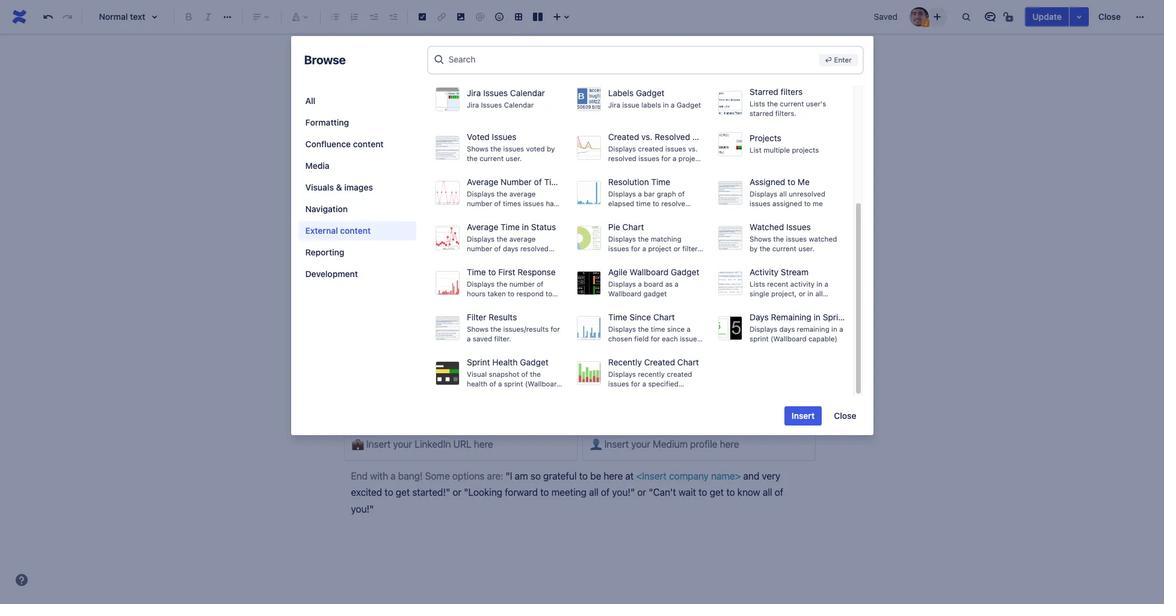 Task type: vqa. For each thing, say whether or not it's contained in the screenshot.
the topmost Calendar
yes



Task type: locate. For each thing, give the bounding box(es) containing it.
shows for filter
[[467, 325, 488, 333]]

adjust update settings image
[[1072, 10, 1086, 24]]

add image, video, or file image
[[454, 10, 468, 24]]

pm for yesterday at 4:37 pm
[[445, 275, 456, 284]]

2 yesterday from the top
[[384, 204, 417, 213]]

lists inside starred filters lists the current user's starred filters.
[[749, 100, 765, 107]]

sprint for remaining
[[749, 335, 768, 343]]

time inside "time since chart displays the time since a chosen field for each issue for a project or saved filter."
[[608, 312, 627, 322]]

unresolved
[[789, 190, 825, 198]]

capable) down health
[[467, 390, 495, 398]]

at inside inflatable-pants-today-inline-200227- 5.webp yesterday at 4:40 pm • attached by james peterson
[[419, 204, 425, 213]]

recent
[[368, 52, 410, 68]]

wallboard down the agile
[[608, 290, 641, 298]]

snapshot
[[488, 370, 519, 378]]

to down end with a bang! some options are: "i am so grateful to be here at <insert company name>
[[540, 487, 549, 498]]

by inside weary wear.png yesterday at 4:38 pm • attached by james peterson
[[496, 232, 504, 241]]

peterson down pullover on the left
[[384, 284, 414, 293]]

2 vertical spatial as
[[633, 390, 641, 398]]

of down response
[[536, 280, 543, 288]]

project inside created vs. resolved chart displays created issues vs. resolved issues for a project or saved filter.
[[678, 155, 702, 162]]

or down resolve
[[673, 210, 680, 217]]

project down field on the right bottom
[[625, 345, 648, 353]]

yesterday down the knee
[[384, 151, 417, 160]]

1 vertical spatial bar
[[649, 390, 660, 398]]

user. for voted issues
[[505, 155, 521, 162]]

0 vertical spatial content
[[353, 139, 384, 149]]

bar
[[644, 190, 654, 198], [649, 390, 660, 398]]

0 vertical spatial posts
[[631, 85, 655, 96]]

saved down 'filter'
[[472, 335, 492, 343]]

0 vertical spatial blog posts
[[609, 85, 655, 96]]

0 vertical spatial (wallboard
[[770, 335, 806, 343]]

chart
[[692, 132, 714, 142], [622, 222, 644, 232], [653, 312, 675, 322], [677, 357, 699, 368]]

number inside average number of times in status displays the average number of times issues have been in a status.
[[467, 200, 492, 207]]

a left pie
[[617, 255, 621, 262]]

displays inside created vs. resolved chart displays created issues vs. resolved issues for a project or saved filter.
[[608, 145, 636, 153]]

yesterday at 4:30 pm • attached by james peterson
[[384, 312, 560, 321]]

development button
[[298, 265, 416, 284]]

a inside text box
[[391, 471, 396, 482]]

1 vertical spatial status
[[531, 222, 556, 232]]

time
[[651, 177, 670, 187], [500, 222, 519, 232], [467, 267, 486, 277], [608, 312, 627, 322]]

get down bang! in the left of the page
[[396, 487, 410, 498]]

shows for voted
[[467, 145, 488, 153]]

pm right 4:37
[[445, 275, 456, 284]]

shows down 'filter'
[[467, 325, 488, 333]]

for right issues/results
[[550, 325, 560, 333]]

a down remove 'icon'
[[643, 390, 647, 398]]

calendar down worked
[[510, 88, 545, 98]]

resolved
[[654, 132, 690, 142]]

0 vertical spatial created
[[608, 132, 639, 142]]

1 vertical spatial blog posts
[[595, 100, 643, 111]]

health
[[492, 357, 517, 368]]

average inside average time in status displays the average number of days resolved issues have spent in status.
[[509, 235, 535, 243]]

2 average from the top
[[509, 235, 535, 243]]

chosen
[[608, 335, 632, 343]]

james peterson link for sleep//wake turtle neck pillow pullover brainstorm
[[384, 275, 537, 293]]

am
[[515, 471, 528, 482]]

filter. down results
[[494, 335, 511, 343]]

pants-
[[428, 176, 456, 187]]

days remaining in sprint gadget displays days remaining in a sprint (wallboard capable)
[[749, 312, 877, 343]]

number
[[500, 177, 531, 187]]

displays down today-
[[467, 190, 494, 198]]

2 vertical spatial recently
[[608, 357, 642, 368]]

chart
[[662, 390, 679, 398]]

average up been on the top of the page
[[467, 177, 498, 187]]

close button right insert button
[[827, 407, 864, 426]]

watched issues shows the issues watched by the current user.
[[749, 222, 837, 253]]

created up recently
[[644, 357, 675, 368]]

board
[[644, 280, 663, 288]]

• inside weary wear.png yesterday at 4:38 pm • attached by james peterson
[[458, 232, 462, 241]]

current for voted issues
[[479, 155, 503, 162]]

assigned
[[772, 200, 802, 207]]

1 vertical spatial current
[[479, 155, 503, 162]]

current up the inline-
[[479, 155, 503, 162]]

a down taken
[[501, 300, 505, 308]]

0 vertical spatial status
[[579, 177, 604, 187]]

sleep//wake inside sleep//wake kneed sleep pillow knee sweatpants
[[384, 124, 443, 135]]

or inside time to first response displays the number of hours taken to respond to issues for a project or filter.
[[532, 300, 539, 308]]

external content
[[305, 226, 371, 236]]

pillow up response
[[512, 247, 547, 258]]

mention image
[[473, 10, 487, 24]]

a up chart.
[[642, 245, 646, 253]]

1 vertical spatial attached
[[464, 232, 494, 241]]

time since chart displays the time since a chosen field for each issue for a project or saved filter.
[[608, 312, 698, 353]]

bullet list ⌘⇧8 image
[[328, 10, 342, 24]]

1 horizontal spatial as
[[633, 390, 641, 398]]

a right remaining
[[839, 325, 843, 333]]

2 attached from the top
[[464, 232, 494, 241]]

gadget
[[643, 290, 666, 298]]

by inside watched issues shows the issues watched by the current user.
[[749, 245, 757, 253]]

a inside average number of times in status displays the average number of times issues have been in a status.
[[493, 210, 497, 217]]

today-
[[456, 176, 485, 187]]

0 vertical spatial as
[[608, 255, 615, 262]]

a right "with"
[[391, 471, 396, 482]]

0 vertical spatial current
[[780, 100, 804, 107]]

at left 4:37
[[419, 275, 425, 284]]

1 horizontal spatial issue
[[680, 335, 697, 343]]

average inside average time in status displays the average number of days resolved issues have spent in status.
[[467, 222, 498, 232]]

2 vertical spatial number
[[509, 280, 534, 288]]

filter. inside filter results shows the issues/results for a saved filter.
[[494, 335, 511, 343]]

visuals
[[305, 182, 334, 193]]

0 horizontal spatial user.
[[505, 155, 521, 162]]

• for yesterday at 4:37 pm
[[458, 275, 461, 284]]

voted
[[526, 145, 545, 153]]

that
[[453, 52, 477, 68]]

1 average from the top
[[467, 177, 498, 187]]

project down matching
[[648, 245, 671, 253]]

the inside starred filters lists the current user's starred filters.
[[767, 100, 778, 107]]

contributed for brainstorm
[[463, 275, 503, 284]]

capable) for visual
[[467, 390, 495, 398]]

days down remaining
[[779, 325, 795, 333]]

1 horizontal spatial capable)
[[808, 335, 837, 343]]

1 vertical spatial days
[[779, 325, 795, 333]]

⏎
[[825, 56, 832, 64]]

lists inside activity stream lists recent activity in a single project, or in all projects.
[[749, 280, 765, 288]]

• left been on the top of the page
[[458, 204, 462, 213]]

sleep//wake turtle neck pillow pullover brainstorm link
[[384, 247, 547, 273]]

yesterday left 4:30
[[384, 312, 417, 321]]

sleep//wake turtle neck pillow pullover brainstorm
[[384, 247, 547, 273]]

0 horizontal spatial resolved
[[520, 245, 548, 253]]

as right board
[[665, 280, 672, 288]]

excited
[[351, 487, 382, 498]]

average
[[467, 177, 498, 187], [467, 222, 498, 232]]

three columns image
[[531, 370, 546, 384]]

1 vertical spatial as
[[665, 280, 672, 288]]

all down be
[[589, 487, 598, 498]]

capable) inside days remaining in sprint gadget displays days remaining in a sprint (wallboard capable)
[[808, 335, 837, 343]]

1 horizontal spatial status
[[579, 177, 604, 187]]

attached inside inflatable-pants-today-inline-200227- 5.webp yesterday at 4:40 pm • attached by james peterson
[[464, 204, 494, 213]]

vs.
[[641, 132, 652, 142], [688, 145, 697, 153]]

a inside labels gadget jira issue labels in a gadget
[[671, 101, 674, 109]]

contributed down voted
[[463, 151, 503, 160]]

weary
[[384, 219, 417, 230]]

• left 'filter'
[[458, 312, 462, 321]]

1 horizontal spatial saved
[[617, 164, 636, 172]]

1 vertical spatial sleep//wake
[[384, 247, 443, 258]]

2 horizontal spatial saved
[[659, 345, 679, 353]]

0 vertical spatial close button
[[1091, 7, 1128, 26]]

issue inside labels gadget jira issue labels in a gadget
[[622, 101, 639, 109]]

0 vertical spatial sleep//wake
[[384, 124, 443, 135]]

0 vertical spatial resolved
[[608, 155, 636, 162]]

be
[[590, 471, 601, 482]]

created inside created vs. resolved chart displays created issues vs. resolved issues for a project or saved filter.
[[608, 132, 639, 142]]

james down number
[[506, 204, 528, 213]]

or up resolution
[[608, 164, 615, 172]]

voted
[[467, 132, 489, 142]]

saved inside filter results shows the issues/results for a saved filter.
[[472, 335, 492, 343]]

1 horizontal spatial status.
[[536, 255, 558, 262]]

issue inside "time since chart displays the time since a chosen field for each issue for a project or saved filter."
[[680, 335, 697, 343]]

a inside 'sprint health gadget visual snapshot of the health of a sprint (wallboard capable)'
[[498, 380, 502, 388]]

0 horizontal spatial you!"
[[351, 504, 374, 515]]

0 horizontal spatial as
[[608, 255, 615, 262]]

1 attached from the top
[[464, 204, 494, 213]]

pillow for sleep//wake turtle neck pillow pullover brainstorm
[[512, 247, 547, 258]]

content inside 'button'
[[353, 139, 384, 149]]

1 vertical spatial time
[[650, 325, 665, 333]]

2 average from the top
[[467, 222, 498, 232]]

1 vertical spatial capable)
[[467, 390, 495, 398]]

time inside resolution time displays a bar graph of elapsed time to resolve issues for a project or filter.
[[651, 177, 670, 187]]

1 lists from the top
[[749, 100, 765, 107]]

1 vertical spatial status.
[[536, 255, 558, 262]]

number inside average time in status displays the average number of days resolved issues have spent in status.
[[467, 245, 492, 253]]

created
[[608, 132, 639, 142], [644, 357, 675, 368]]

0 vertical spatial contributed
[[463, 151, 503, 160]]

issues inside time to first response displays the number of hours taken to respond to issues for a project or filter.
[[467, 300, 487, 308]]

0 vertical spatial shows
[[467, 145, 488, 153]]

average down been on the top of the page
[[467, 222, 498, 232]]

project down "copy" image
[[608, 390, 631, 398]]

1 vertical spatial wallboard
[[608, 290, 641, 298]]

james inside weary wear.png yesterday at 4:38 pm • attached by james peterson
[[506, 232, 528, 241]]

1 vertical spatial close
[[834, 411, 856, 421]]

recently updated down recent on the left top
[[371, 85, 449, 96]]

or inside "time since chart displays the time since a chosen field for each issue for a project or saved filter."
[[650, 345, 657, 353]]

of inside the copy of weary wear brand bible created by
[[650, 117, 658, 128]]

shows down voted
[[467, 145, 488, 153]]

by down watched
[[749, 245, 757, 253]]

of right copy
[[650, 117, 658, 128]]

0 vertical spatial created
[[612, 132, 645, 143]]

recently
[[638, 370, 665, 378]]

peterson down times
[[530, 204, 560, 213]]

user. for watched issues
[[798, 245, 814, 253]]

pm for yesterday at 5:00 pm
[[445, 151, 456, 160]]

issues
[[483, 88, 507, 98], [481, 101, 502, 109], [492, 132, 516, 142], [786, 222, 811, 232]]

3 yesterday from the top
[[384, 232, 417, 241]]

attached down inflatable-pants-today-inline-200227- 5.webp link
[[464, 204, 494, 213]]

close button
[[1091, 7, 1128, 26], [827, 407, 864, 426]]

yesterday down weary
[[384, 232, 417, 241]]

status inside average time in status displays the average number of days resolved issues have spent in status.
[[531, 222, 556, 232]]

a down yesterday at 4:30 pm • attached by james peterson
[[467, 335, 470, 343]]

field
[[634, 335, 648, 343]]

the inside 'sprint health gadget visual snapshot of the health of a sprint (wallboard capable)'
[[530, 370, 540, 378]]

for inside recently created chart displays recently created issues for a specified project as a bar chart
[[631, 380, 640, 388]]

gadget inside 'sprint health gadget visual snapshot of the health of a sprint (wallboard capable)'
[[520, 357, 548, 368]]

0 horizontal spatial status.
[[499, 210, 521, 217]]

link image
[[434, 10, 449, 24]]

1 vertical spatial blog
[[595, 100, 615, 111]]

number up been on the top of the page
[[467, 200, 492, 207]]

issues for jira
[[483, 88, 507, 98]]

oct 18, 2023
[[743, 146, 800, 157]]

1 vertical spatial lists
[[749, 280, 765, 288]]

assigned
[[749, 177, 785, 187]]

lists up single
[[749, 280, 765, 288]]

displays inside pie chart displays the matching issues for a project or filter as a pie chart.
[[608, 235, 636, 243]]

0 vertical spatial saved
[[617, 164, 636, 172]]

1 vertical spatial sprint
[[504, 380, 523, 388]]

insert
[[792, 411, 815, 421]]

4:40
[[427, 204, 443, 213]]

confluence content button
[[298, 135, 416, 154]]

user. inside watched issues shows the issues watched by the current user.
[[798, 245, 814, 253]]

2 vertical spatial attached
[[464, 312, 494, 321]]

1 vertical spatial user.
[[798, 245, 814, 253]]

0 vertical spatial attached
[[464, 204, 494, 213]]

current up "stream"
[[772, 245, 796, 253]]

2 sleep//wake from the top
[[384, 247, 443, 258]]

sleep//wake
[[384, 124, 443, 135], [384, 247, 443, 258]]

turtle
[[446, 247, 482, 258]]

recently up "copy" image
[[608, 357, 642, 368]]

0 horizontal spatial vs.
[[641, 132, 652, 142]]

1 average from the top
[[509, 190, 535, 198]]

displays inside agile wallboard gadget displays a board as a wallboard gadget
[[608, 280, 636, 288]]

• down the sleep//wake kneed sleep pillow knee sweatpants link on the left of the page
[[458, 151, 461, 160]]

user.
[[505, 155, 521, 162], [798, 245, 814, 253]]

or down respond
[[532, 300, 539, 308]]

issues down assigned
[[786, 222, 811, 232]]

0 horizontal spatial close button
[[827, 407, 864, 426]]

saved up resolution
[[617, 164, 636, 172]]

or inside pie chart displays the matching issues for a project or filter as a pie chart.
[[673, 245, 680, 253]]

james up respond
[[515, 275, 537, 284]]

1 vertical spatial pillow
[[512, 247, 547, 258]]

graph
[[656, 190, 676, 198]]

to right respond
[[545, 290, 552, 298]]

blog down search field at the top
[[609, 85, 629, 96]]

blog posts up "labels"
[[609, 85, 655, 96]]

0 vertical spatial number
[[467, 200, 492, 207]]

sprint up remaining
[[822, 312, 846, 322]]

lists for starred filters
[[749, 100, 765, 107]]

by down taken
[[496, 312, 504, 321]]

displays inside time to first response displays the number of hours taken to respond to issues for a project or filter.
[[467, 280, 494, 288]]

confluence image
[[10, 7, 29, 26], [10, 7, 29, 26]]

🖐
[[351, 385, 365, 401]]

pm for yesterday at 4:30 pm
[[445, 312, 456, 321]]

time inside average time in status displays the average number of days resolved issues have spent in status.
[[500, 222, 519, 232]]

capable)
[[808, 335, 837, 343], [467, 390, 495, 398]]

contributed
[[463, 151, 503, 160], [463, 275, 503, 284]]

copy of weary wear brand bible link
[[624, 117, 766, 128]]

0 horizontal spatial have
[[489, 255, 505, 262]]

0 horizontal spatial capable)
[[467, 390, 495, 398]]

0 vertical spatial pillow
[[510, 124, 545, 135]]

have down times
[[546, 200, 561, 207]]

0 horizontal spatial close
[[834, 411, 856, 421]]

since
[[629, 312, 651, 322]]

1 horizontal spatial you!"
[[612, 487, 635, 498]]

jira
[[467, 88, 481, 98], [467, 101, 479, 109], [608, 101, 620, 109]]

emoji image
[[492, 10, 507, 24]]

number inside time to first response displays the number of hours taken to respond to issues for a project or filter.
[[509, 280, 534, 288]]

a
[[671, 101, 674, 109], [672, 155, 676, 162], [638, 190, 642, 198], [493, 210, 497, 217], [642, 210, 646, 217], [642, 245, 646, 253], [617, 255, 621, 262], [638, 280, 642, 288], [674, 280, 678, 288], [824, 280, 828, 288], [501, 300, 505, 308], [686, 325, 690, 333], [839, 325, 843, 333], [467, 335, 470, 343], [619, 345, 623, 353], [498, 380, 502, 388], [642, 380, 646, 388], [643, 390, 647, 398], [391, 471, 396, 482]]

0 vertical spatial capable)
[[808, 335, 837, 343]]

weary
[[661, 117, 688, 128]]

status down average number of times in status displays the average number of times issues have been in a status.
[[531, 222, 556, 232]]

chart inside created vs. resolved chart displays created issues vs. resolved issues for a project or saved filter.
[[692, 132, 714, 142]]

italic ⌘i image
[[201, 10, 215, 24]]

filter.
[[638, 164, 655, 172], [682, 210, 699, 217], [541, 300, 558, 308], [494, 335, 511, 343], [681, 345, 698, 353]]

• up turtle
[[458, 232, 462, 241]]

external content button
[[298, 221, 416, 241]]

1 horizontal spatial get
[[710, 487, 724, 498]]

content for external content
[[340, 226, 371, 236]]

0 horizontal spatial sprint
[[467, 357, 490, 368]]

0 horizontal spatial sprint
[[504, 380, 523, 388]]

gadget inside agile wallboard gadget displays a board as a wallboard gadget
[[670, 267, 699, 277]]

remove image
[[631, 370, 645, 384]]

remaining
[[771, 312, 811, 322]]

james peterson link up spent
[[506, 232, 560, 241]]

inflatable-pants-today-inline-200227- 5.webp yesterday at 4:40 pm • attached by james peterson
[[384, 176, 560, 213]]

1 horizontal spatial (wallboard
[[770, 335, 806, 343]]

capable) inside 'sprint health gadget visual snapshot of the health of a sprint (wallboard capable)'
[[467, 390, 495, 398]]

projects.
[[749, 300, 778, 308]]

displays
[[608, 145, 636, 153], [467, 190, 494, 198], [608, 190, 636, 198], [749, 190, 777, 198], [467, 235, 494, 243], [608, 235, 636, 243], [467, 280, 494, 288], [608, 280, 636, 288], [608, 325, 636, 333], [749, 325, 777, 333], [608, 370, 636, 378]]

1 horizontal spatial sprint
[[822, 312, 846, 322]]

jira inside labels gadget jira issue labels in a gadget
[[608, 101, 620, 109]]

0 vertical spatial bar
[[644, 190, 654, 198]]

filter
[[682, 245, 697, 253]]

0 vertical spatial sprint
[[822, 312, 846, 322]]

peterson inside inflatable-pants-today-inline-200227- 5.webp yesterday at 4:40 pm • attached by james peterson
[[530, 204, 560, 213]]

•
[[458, 151, 461, 160], [458, 204, 462, 213], [458, 232, 462, 241], [458, 275, 461, 284], [458, 312, 462, 321]]

content down 'navigation' button
[[340, 226, 371, 236]]

1 horizontal spatial days
[[779, 325, 795, 333]]

2 lists from the top
[[749, 280, 765, 288]]

labels
[[641, 101, 661, 109]]

1 sleep//wake from the top
[[384, 124, 443, 135]]

1 vertical spatial sprint
[[467, 357, 490, 368]]

chart.
[[635, 255, 655, 262]]

current inside watched issues shows the issues watched by the current user.
[[772, 245, 796, 253]]

1 horizontal spatial resolved
[[608, 155, 636, 162]]

• down brainstorm
[[458, 275, 461, 284]]

1 vertical spatial vs.
[[688, 145, 697, 153]]

of inside average time in status displays the average number of days resolved issues have spent in status.
[[494, 245, 501, 253]]

4 yesterday from the top
[[384, 275, 417, 284]]

sprint health gadget visual snapshot of the health of a sprint (wallboard capable)
[[467, 357, 561, 398]]

1 horizontal spatial user.
[[798, 245, 814, 253]]

displays up elapsed at the top right
[[608, 190, 636, 198]]

0 vertical spatial average
[[467, 177, 498, 187]]

1 vertical spatial (wallboard
[[525, 380, 561, 388]]

0 vertical spatial days
[[503, 245, 518, 253]]

0 vertical spatial status.
[[499, 210, 521, 217]]

started!"
[[412, 487, 450, 498]]

0 horizontal spatial issue
[[622, 101, 639, 109]]

issue down since
[[680, 335, 697, 343]]

0 horizontal spatial status
[[531, 222, 556, 232]]

bible
[[744, 117, 766, 128]]

1 vertical spatial recently
[[356, 100, 409, 116]]

0 horizontal spatial (wallboard
[[525, 380, 561, 388]]

issues inside watched issues shows the issues watched by the current user.
[[786, 222, 811, 232]]

blog down blog posts image
[[595, 100, 615, 111]]

the inside pie chart displays the matching issues for a project or filter as a pie chart.
[[638, 235, 648, 243]]

2 vertical spatial shows
[[467, 325, 488, 333]]

issues inside average number of times in status displays the average number of times issues have been in a status.
[[523, 200, 544, 207]]

numbered list ⌘⇧7 image
[[347, 10, 362, 24]]

editable content region
[[332, 0, 838, 518]]

to left be
[[579, 471, 588, 482]]

table image
[[511, 10, 526, 24]]

project,
[[771, 290, 796, 298]]

created inside recently created chart displays recently created issues for a specified project as a bar chart
[[667, 370, 692, 378]]

media button
[[298, 156, 416, 176]]

time right elapsed at the top right
[[636, 200, 650, 207]]

2 vertical spatial current
[[772, 245, 796, 253]]

1 horizontal spatial sprint
[[749, 335, 768, 343]]

as for chart
[[633, 390, 641, 398]]

0 horizontal spatial days
[[503, 245, 518, 253]]

user. inside voted issues shows the issues voted by the current user.
[[505, 155, 521, 162]]

average for average time in status
[[467, 222, 498, 232]]

yesterday
[[384, 151, 417, 160], [384, 204, 417, 213], [384, 232, 417, 241], [384, 275, 417, 284], [384, 312, 417, 321]]

recently up the knee
[[356, 100, 409, 116]]

a right been on the top of the page
[[493, 210, 497, 217]]

action item image
[[415, 10, 430, 24]]

issues for voted
[[492, 132, 516, 142]]

number down weary wear.png yesterday at 4:38 pm • attached by james peterson
[[467, 245, 492, 253]]

0 horizontal spatial saved
[[472, 335, 492, 343]]

chart up since
[[653, 312, 675, 322]]

1 yesterday from the top
[[384, 151, 417, 160]]

wear
[[691, 117, 714, 128]]

status right times
[[579, 177, 604, 187]]

a up 'weary'
[[671, 101, 674, 109]]

1 vertical spatial contributed
[[463, 275, 503, 284]]

1 vertical spatial average
[[509, 235, 535, 243]]

issues inside voted issues shows the issues voted by the current user.
[[492, 132, 516, 142]]

at inside weary wear.png yesterday at 4:38 pm • attached by james peterson
[[419, 232, 425, 241]]

resolved
[[608, 155, 636, 162], [520, 245, 548, 253]]

5 yesterday from the top
[[384, 312, 417, 321]]

in right spent
[[528, 255, 534, 262]]

0 vertical spatial issue
[[622, 101, 639, 109]]

saved inside "time since chart displays the time since a chosen field for each issue for a project or saved filter."
[[659, 345, 679, 353]]

james peterson down brainstorm
[[384, 275, 537, 293]]

and
[[743, 471, 759, 482]]

(wallboard for gadget
[[525, 380, 561, 388]]

(wallboard left the left sidebar icon at left bottom
[[525, 380, 561, 388]]

shows inside voted issues shows the issues voted by the current user.
[[467, 145, 488, 153]]

options
[[452, 471, 484, 482]]

project down respond
[[507, 300, 530, 308]]

issues inside watched issues shows the issues watched by the current user.
[[786, 235, 807, 243]]

content for confluence content
[[353, 139, 384, 149]]

• for yesterday at 5:00 pm
[[458, 151, 461, 160]]

1 horizontal spatial have
[[546, 200, 561, 207]]

0 horizontal spatial get
[[396, 487, 410, 498]]

for right field on the right bottom
[[650, 335, 660, 343]]

you!"
[[612, 487, 635, 498], [351, 504, 374, 515]]

(wallboard for in
[[770, 335, 806, 343]]

calendar
[[510, 88, 545, 98], [504, 101, 533, 109]]

are:
[[487, 471, 503, 482]]

posts up "labels"
[[631, 85, 655, 96]]

for inside pie chart displays the matching issues for a project or filter as a pie chart.
[[631, 245, 640, 253]]

contributed up 'hours'
[[463, 275, 503, 284]]

a right board
[[674, 280, 678, 288]]

capable) for sprint
[[808, 335, 837, 343]]



Task type: describe. For each thing, give the bounding box(es) containing it.
resolution time displays a bar graph of elapsed time to resolve issues for a project or filter.
[[608, 177, 699, 217]]

or inside activity stream lists recent activity in a single project, or in all projects.
[[798, 290, 805, 298]]

sprint for health
[[504, 380, 523, 388]]

left sidebar image
[[565, 370, 579, 384]]

created vs. resolved chart displays created issues vs. resolved issues for a project or saved filter.
[[608, 132, 714, 172]]

formatting button
[[298, 113, 416, 132]]

james peterson link for sleep//wake kneed sleep pillow knee sweatpants
[[384, 151, 537, 170]]

peterson up the inflatable-
[[384, 161, 414, 170]]

outdent ⇧tab image
[[366, 10, 381, 24]]

peterson up issues/results
[[530, 312, 560, 321]]

current for watched issues
[[772, 245, 796, 253]]

james up issues/results
[[506, 312, 528, 321]]

sleep
[[479, 124, 508, 135]]

with
[[370, 471, 388, 482]]

by left voted
[[505, 151, 513, 160]]

jira up kneed
[[467, 101, 479, 109]]

wear.png
[[419, 219, 466, 230]]

a down chosen
[[619, 345, 623, 353]]

of left times
[[534, 177, 542, 187]]

search field
[[448, 48, 814, 70]]

jira issues calendar jira issues calendar
[[467, 88, 545, 109]]

advanced search image
[[433, 54, 445, 66]]

in up remaining
[[813, 312, 820, 322]]

filter. inside created vs. resolved chart displays created issues vs. resolved issues for a project or saved filter.
[[638, 164, 655, 172]]

yesterday at 4:37 pm • contributed by
[[384, 275, 515, 284]]

pillow for sleep//wake kneed sleep pillow knee sweatpants
[[510, 124, 545, 135]]

to left me
[[787, 177, 795, 187]]

a inside time to first response displays the number of hours taken to respond to issues for a project or filter.
[[501, 300, 505, 308]]

"i
[[506, 471, 512, 482]]

end
[[351, 471, 368, 482]]

three columns with sidebars image
[[582, 370, 596, 384]]

company
[[669, 471, 709, 482]]

peterson down resolved
[[648, 146, 687, 157]]

pie
[[623, 255, 633, 262]]

in right been on the top of the page
[[485, 210, 491, 217]]

of down very
[[775, 487, 783, 498]]

1 vertical spatial you!"
[[351, 504, 374, 515]]

displays inside recently created chart displays recently created issues for a specified project as a bar chart
[[608, 370, 636, 378]]

watched
[[809, 235, 837, 243]]

right sidebar image
[[548, 370, 562, 384]]

a inside days remaining in sprint gadget displays days remaining in a sprint (wallboard capable)
[[839, 325, 843, 333]]

4:30
[[427, 312, 443, 321]]

or inside created vs. resolved chart displays created issues vs. resolved issues for a project or saved filter.
[[608, 164, 615, 172]]

1 get from the left
[[396, 487, 410, 498]]

sleep//wake kneed sleep pillow knee sweatpants
[[384, 124, 545, 149]]

of left the "times"
[[494, 200, 501, 207]]

4:38
[[427, 232, 443, 241]]

of down here
[[601, 487, 610, 498]]

copy image
[[606, 370, 621, 384]]

to right wait on the bottom
[[699, 487, 707, 498]]

i've
[[480, 52, 501, 68]]

issues inside average time in status displays the average number of days resolved issues have spent in status.
[[467, 255, 487, 262]]

by inside the copy of weary wear brand bible created by
[[648, 132, 658, 143]]

<insert
[[636, 471, 667, 482]]

1 vertical spatial updated
[[412, 100, 464, 116]]

a left board
[[638, 280, 642, 288]]

attached inside weary wear.png yesterday at 4:38 pm • attached by james peterson
[[464, 232, 494, 241]]

james peterson link up issues/results
[[506, 312, 560, 321]]

resolution
[[608, 177, 649, 187]]

1 horizontal spatial close
[[1098, 11, 1121, 22]]

activity
[[749, 267, 778, 277]]

1 horizontal spatial vs.
[[688, 145, 697, 153]]

"can't
[[649, 487, 676, 498]]

📄
[[351, 52, 365, 68]]

bold ⌘b image
[[182, 10, 196, 24]]

for inside created vs. resolved chart displays created issues vs. resolved issues for a project or saved filter.
[[661, 155, 670, 162]]

starred
[[749, 87, 778, 97]]

and very excited to get started!" or "looking forward to meeting all of you!" or "can't wait to get to know all of you!"
[[351, 471, 786, 515]]

time inside "time since chart displays the time since a chosen field for each issue for a project or saved filter."
[[650, 325, 665, 333]]

project inside recently created chart displays recently created issues for a specified project as a bar chart
[[608, 390, 631, 398]]

james peterson for sleep//wake turtle neck pillow pullover brainstorm
[[384, 275, 537, 293]]

recently inside recently created chart displays recently created issues for a specified project as a bar chart
[[608, 357, 642, 368]]

resolved inside created vs. resolved chart displays created issues vs. resolved issues for a project or saved filter.
[[608, 155, 636, 162]]

james peterson down resolved
[[617, 146, 687, 157]]

5:00
[[427, 151, 443, 160]]

time inside time to first response displays the number of hours taken to respond to issues for a project or filter.
[[467, 267, 486, 277]]

james peterson link down resolved
[[617, 146, 687, 157]]

18,
[[762, 146, 774, 157]]

2 get from the left
[[710, 487, 724, 498]]

weary wear.png yesterday at 4:38 pm • attached by james peterson
[[384, 219, 560, 241]]

in down average number of times in status displays the average number of times issues have been in a status.
[[522, 222, 528, 232]]

issues inside pie chart displays the matching issues for a project or filter as a pie chart.
[[608, 245, 629, 253]]

user's
[[806, 100, 826, 107]]

filter. inside resolution time displays a bar graph of elapsed time to resolve issues for a project or filter.
[[682, 210, 699, 217]]

inflatable-
[[384, 176, 428, 187]]

images
[[344, 182, 373, 193]]

copy of weary wear brand bible created by
[[612, 117, 766, 143]]

projects
[[749, 133, 781, 143]]

sprint inside days remaining in sprint gadget displays days remaining in a sprint (wallboard capable)
[[822, 312, 846, 322]]

displays inside assigned to me displays all unresolved issues assigned to me
[[749, 190, 777, 198]]

layouts image
[[531, 10, 545, 24]]

issues up sleep
[[481, 101, 502, 109]]

sleep//wake for pullover
[[384, 247, 443, 258]]

or down options
[[453, 487, 462, 498]]

jira down "that"
[[467, 88, 481, 98]]

undo ⌘z image
[[41, 10, 55, 24]]

neck
[[484, 247, 509, 258]]

development
[[305, 269, 358, 279]]

two columns image
[[514, 370, 529, 384]]

0 vertical spatial calendar
[[510, 88, 545, 98]]

filter. inside "time since chart displays the time since a chosen field for each issue for a project or saved filter."
[[681, 345, 698, 353]]

weary wear.png link
[[384, 219, 466, 230]]

by up taken
[[505, 275, 513, 284]]

status inside average number of times in status displays the average number of times issues have been in a status.
[[579, 177, 604, 187]]

very
[[762, 471, 780, 482]]

visuals & images
[[305, 182, 373, 193]]

chart inside pie chart displays the matching issues for a project or filter as a pie chart.
[[622, 222, 644, 232]]

issues/results
[[503, 325, 548, 333]]

at left 4:30
[[419, 312, 425, 321]]

browse
[[304, 53, 346, 67]]

days inside days remaining in sprint gadget displays days remaining in a sprint (wallboard capable)
[[779, 325, 795, 333]]

james peterson image
[[910, 7, 929, 26]]

current inside starred filters lists the current user's starred filters.
[[780, 100, 804, 107]]

james down copy
[[617, 146, 645, 157]]

me
[[812, 200, 823, 207]]

yesterday inside inflatable-pants-today-inline-200227- 5.webp yesterday at 4:40 pm • attached by james peterson
[[384, 204, 417, 213]]

pm inside inflatable-pants-today-inline-200227- 5.webp yesterday at 4:40 pm • attached by james peterson
[[445, 204, 456, 213]]

response
[[517, 267, 555, 277]]

by inside inflatable-pants-today-inline-200227- 5.webp yesterday at 4:40 pm • attached by james peterson
[[496, 204, 504, 213]]

enter
[[834, 56, 852, 64]]

project inside time to first response displays the number of hours taken to respond to issues for a project or filter.
[[507, 300, 530, 308]]

have inside average number of times in status displays the average number of times issues have been in a status.
[[546, 200, 561, 207]]

matching
[[650, 235, 681, 243]]

to down "with"
[[385, 487, 393, 498]]

for inside resolution time displays a bar graph of elapsed time to resolve issues for a project or filter.
[[631, 210, 640, 217]]

by inside voted issues shows the issues voted by the current user.
[[546, 145, 555, 153]]

a right since
[[686, 325, 690, 333]]

insert button
[[784, 407, 822, 426]]

status. inside average number of times in status displays the average number of times issues have been in a status.
[[499, 210, 521, 217]]

browse dialog
[[291, 0, 877, 436]]

the inside "time since chart displays the time since a chosen field for each issue for a project or saved filter."
[[638, 325, 648, 333]]

redo ⌘⇧z image
[[60, 10, 75, 24]]

on
[[551, 52, 566, 68]]

meeting
[[551, 487, 587, 498]]

contributed for sweatpants
[[463, 151, 503, 160]]

in inside labels gadget jira issue labels in a gadget
[[663, 101, 669, 109]]

1 vertical spatial recently updated
[[356, 100, 464, 116]]

the inside time to first response displays the number of hours taken to respond to issues for a project or filter.
[[496, 280, 507, 288]]

4:37
[[427, 275, 443, 284]]

james up 200227-
[[515, 151, 537, 160]]

in inside main content area, start typing to enter text. text box
[[392, 385, 403, 401]]

as for displays
[[608, 255, 615, 262]]

filters
[[780, 87, 802, 97]]

to down unresolved
[[804, 200, 810, 207]]

james inside inflatable-pants-today-inline-200227- 5.webp yesterday at 4:40 pm • attached by james peterson
[[506, 204, 528, 213]]

of left "three columns" image at the left bottom of the page
[[521, 370, 528, 378]]

blog posts image
[[595, 83, 609, 97]]

issues inside resolution time displays a bar graph of elapsed time to resolve issues for a project or filter.
[[608, 210, 629, 217]]

all inside assigned to me displays all unresolved issues assigned to me
[[779, 190, 787, 198]]

of inside time to first response displays the number of hours taken to respond to issues for a project or filter.
[[536, 280, 543, 288]]

1 vertical spatial posts
[[617, 100, 643, 111]]

1 vertical spatial close button
[[827, 407, 864, 426]]

shows for watched
[[749, 235, 771, 243]]

health
[[467, 380, 487, 388]]

Main content area, start typing to enter text. text field
[[344, 0, 815, 518]]

or inside resolution time displays a bar graph of elapsed time to resolve issues for a project or filter.
[[673, 210, 680, 217]]

in right remaining
[[831, 325, 837, 333]]

pages
[[413, 52, 450, 68]]

all
[[305, 96, 315, 106]]

📄 recent pages that i've worked on
[[351, 52, 566, 68]]

in right times
[[570, 177, 576, 187]]

average inside average number of times in status displays the average number of times issues have been in a status.
[[509, 190, 535, 198]]

200227-
[[512, 176, 550, 187]]

created for created
[[638, 145, 663, 153]]

a down resolution
[[638, 190, 642, 198]]

0 vertical spatial blog
[[609, 85, 629, 96]]

gadget inside days remaining in sprint gadget displays days remaining in a sprint (wallboard capable)
[[848, 312, 877, 322]]

for inside filter results shows the issues/results for a saved filter.
[[550, 325, 560, 333]]

in down activity at the top right
[[807, 290, 813, 298]]

💼
[[352, 439, 366, 450]]

to right taken
[[507, 290, 514, 298]]

the inside average time in status displays the average number of days resolved issues have spent in status.
[[496, 235, 507, 243]]

filter results shows the issues/results for a saved filter.
[[467, 312, 560, 343]]

james peterson link for inflatable-pants-today-inline-200227- 5.webp
[[506, 204, 560, 213]]

activity
[[790, 280, 814, 288]]

voted issues shows the issues voted by the current user.
[[467, 132, 555, 162]]

1 vertical spatial calendar
[[504, 101, 533, 109]]

issues for watched
[[786, 222, 811, 232]]

0 vertical spatial recently
[[371, 85, 409, 96]]

a inside created vs. resolved chart displays created issues vs. resolved issues for a project or saved filter.
[[672, 155, 676, 162]]

project inside resolution time displays a bar graph of elapsed time to resolve issues for a project or filter.
[[648, 210, 671, 217]]

0 vertical spatial recently updated
[[371, 85, 449, 96]]

to down 'name>'
[[726, 487, 735, 498]]

at left 5:00
[[419, 151, 425, 160]]

days inside average time in status displays the average number of days resolved issues have spent in status.
[[503, 245, 518, 253]]

james peterson for sleep//wake kneed sleep pillow knee sweatpants
[[384, 151, 537, 170]]

each
[[662, 335, 678, 343]]

projects
[[792, 146, 819, 154]]

or down <insert at the bottom of page
[[637, 487, 646, 498]]

chart inside "time since chart displays the time since a chosen field for each issue for a project or saved filter."
[[653, 312, 675, 322]]

the inside filter results shows the issues/results for a saved filter.
[[490, 325, 501, 333]]

for down chosen
[[608, 345, 617, 353]]

time inside resolution time displays a bar graph of elapsed time to resolve issues for a project or filter.
[[636, 200, 650, 207]]

agile
[[608, 267, 627, 277]]

yesterday for yesterday at 4:37 pm
[[384, 275, 417, 284]]

navigation
[[305, 204, 348, 214]]

displays inside resolution time displays a bar graph of elapsed time to resolve issues for a project or filter.
[[608, 190, 636, 198]]

displays inside average time in status displays the average number of days resolved issues have spent in status.
[[467, 235, 494, 243]]

issues inside voted issues shows the issues voted by the current user.
[[503, 145, 524, 153]]

pm inside weary wear.png yesterday at 4:38 pm • attached by james peterson
[[445, 232, 456, 241]]

lists for activity stream
[[749, 280, 765, 288]]

days
[[749, 312, 768, 322]]

created for recently
[[667, 370, 692, 378]]

a up pie chart displays the matching issues for a project or filter as a pie chart.
[[642, 210, 646, 217]]

agile wallboard gadget displays a board as a wallboard gadget
[[608, 267, 699, 298]]

0 vertical spatial wallboard
[[629, 267, 668, 277]]

bar inside recently created chart displays recently created issues for a specified project as a bar chart
[[649, 390, 660, 398]]

sprint inside 'sprint health gadget visual snapshot of the health of a sprint (wallboard capable)'
[[467, 357, 490, 368]]

a inside activity stream lists recent activity in a single project, or in all projects.
[[824, 280, 828, 288]]

of down 'snapshot'
[[489, 380, 496, 388]]

reporting button
[[298, 243, 416, 262]]

resolved inside average time in status displays the average number of days resolved issues have spent in status.
[[520, 245, 548, 253]]

times
[[544, 177, 567, 187]]

0 vertical spatial updated
[[411, 85, 449, 96]]

average number of times in status displays the average number of times issues have been in a status.
[[467, 177, 604, 217]]

created inside the copy of weary wear brand bible created by
[[612, 132, 645, 143]]

name>
[[711, 471, 741, 482]]

in right activity at the top right
[[816, 280, 822, 288]]

copy
[[624, 117, 647, 128]]

3 attached from the top
[[464, 312, 494, 321]]

saved inside created vs. resolved chart displays created issues vs. resolved issues for a project or saved filter.
[[617, 164, 636, 172]]

displays inside days remaining in sprint gadget displays days remaining in a sprint (wallboard capable)
[[749, 325, 777, 333]]

a inside filter results shows the issues/results for a saved filter.
[[467, 335, 470, 343]]

to inside resolution time displays a bar graph of elapsed time to resolve issues for a project or filter.
[[652, 200, 659, 207]]

as inside agile wallboard gadget displays a board as a wallboard gadget
[[665, 280, 672, 288]]

have inside average time in status displays the average number of days resolved issues have spent in status.
[[489, 255, 505, 262]]

yesterday for yesterday at 4:30 pm
[[384, 312, 417, 321]]

• inside inflatable-pants-today-inline-200227- 5.webp yesterday at 4:40 pm • attached by james peterson
[[458, 204, 462, 213]]

close inside browse dialog
[[834, 411, 856, 421]]

all inside activity stream lists recent activity in a single project, or in all projects.
[[815, 290, 823, 298]]

spent
[[507, 255, 526, 262]]

me
[[797, 177, 809, 187]]

a down recently
[[642, 380, 646, 388]]

at right here
[[625, 471, 634, 482]]

average for average number of times in status
[[467, 177, 498, 187]]

all down very
[[763, 487, 772, 498]]

• for yesterday at 4:30 pm
[[458, 312, 462, 321]]

james peterson link for weary wear.png
[[506, 232, 560, 241]]

since
[[667, 325, 684, 333]]

yesterday for yesterday at 5:00 pm
[[384, 151, 417, 160]]

chart inside recently created chart displays recently created issues for a specified project as a bar chart
[[677, 357, 699, 368]]

so
[[530, 471, 541, 482]]

specified
[[648, 380, 678, 388]]

bang!
[[398, 471, 423, 482]]

confluence
[[305, 139, 351, 149]]

of inside resolution time displays a bar graph of elapsed time to resolve issues for a project or filter.
[[678, 190, 684, 198]]

knee
[[384, 139, 408, 149]]

0 vertical spatial you!"
[[612, 487, 635, 498]]

indent tab image
[[386, 10, 400, 24]]

filter. inside time to first response displays the number of hours taken to respond to issues for a project or filter.
[[541, 300, 558, 308]]

know
[[737, 487, 760, 498]]

pie
[[608, 222, 620, 232]]

for inside time to first response displays the number of hours taken to respond to issues for a project or filter.
[[489, 300, 499, 308]]

kneed
[[446, 124, 477, 135]]

to left the first
[[488, 267, 496, 277]]

sleep//wake for knee
[[384, 124, 443, 135]]



